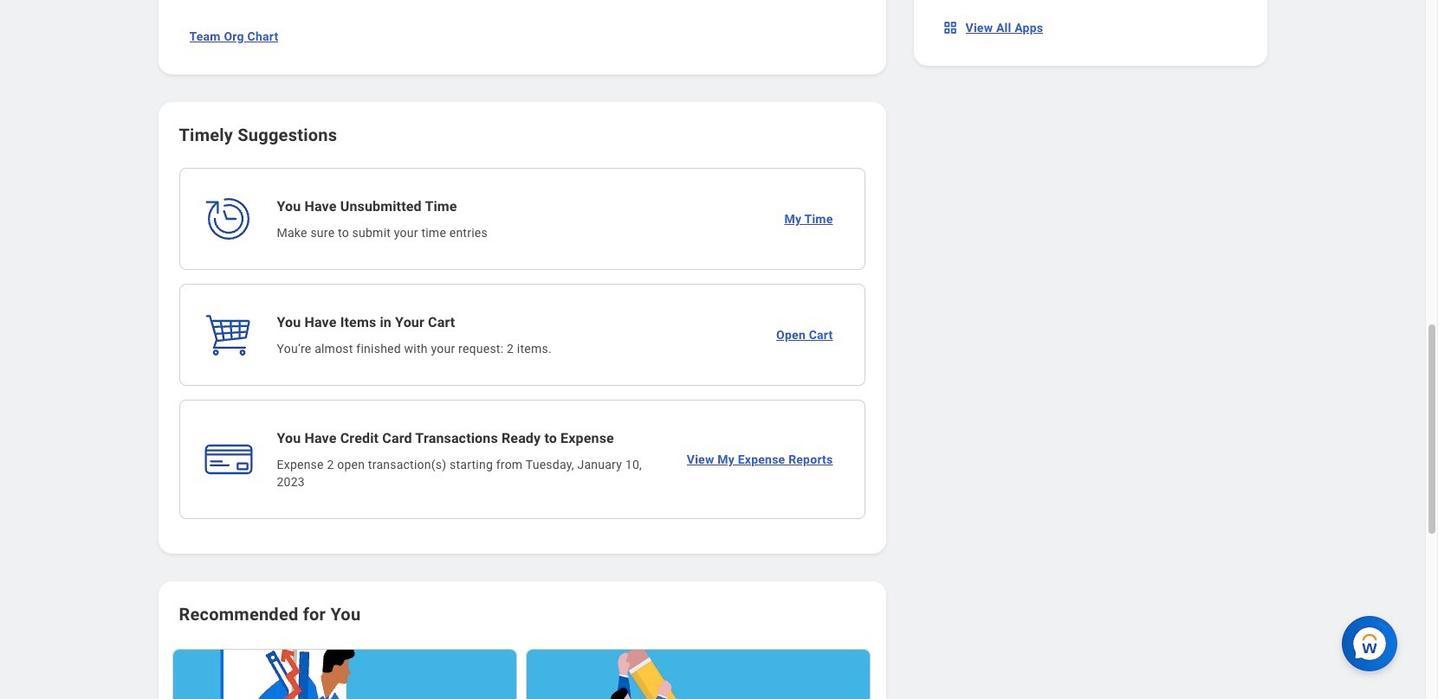 Task type: vqa. For each thing, say whether or not it's contained in the screenshot.
close environment banner image
no



Task type: locate. For each thing, give the bounding box(es) containing it.
list
[[172, 648, 872, 700]]



Task type: describe. For each thing, give the bounding box(es) containing it.
nbox image
[[941, 19, 959, 36]]



